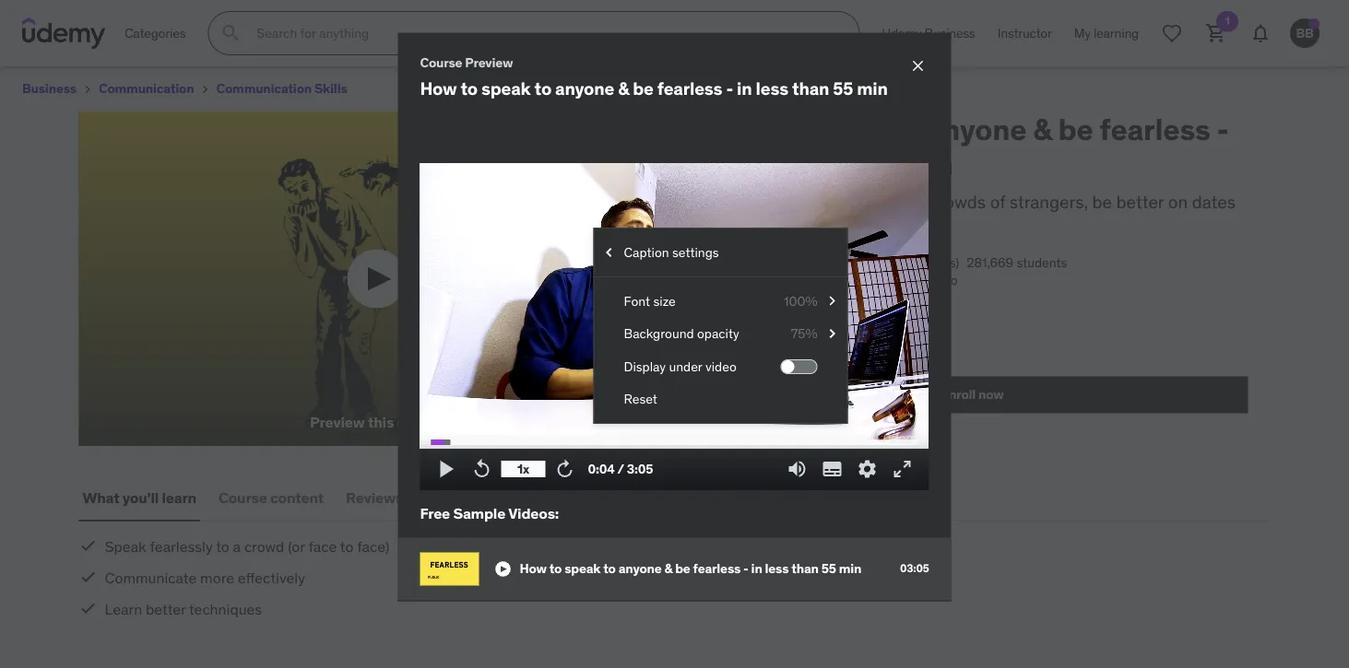 Task type: vqa. For each thing, say whether or not it's contained in the screenshot.
the Play Why do Stock Prices Move? image
no



Task type: locate. For each thing, give the bounding box(es) containing it.
less for how to speak to anyone & be fearless - in less than 55 min
[[765, 561, 789, 577]]

(or
[[288, 537, 305, 556]]

a
[[233, 537, 241, 556]]

menu
[[594, 229, 847, 423]]

1 vertical spatial business
[[22, 80, 76, 97]]

fearless
[[657, 77, 722, 99], [1100, 110, 1210, 147], [693, 561, 741, 577]]

0 vertical spatial &
[[618, 77, 629, 99]]

communication
[[99, 80, 194, 97], [216, 80, 312, 97]]

0 horizontal spatial video
[[705, 358, 737, 375]]

enroll
[[941, 387, 976, 403]]

0 vertical spatial video
[[926, 272, 958, 289]]

min for how to speak to anyone & be fearless - in less than 55 min
[[839, 561, 861, 577]]

free left sample
[[420, 505, 450, 523]]

0 horizontal spatial speak
[[481, 77, 531, 99]]

than inside how to speak to anyone & be fearless - in less than 55 min learn to quickly connect with crowds of strangers, be better on dates or ace that job interview.
[[791, 146, 854, 183]]

- for how to speak to anyone & be fearless - in less than 55 min
[[743, 561, 748, 577]]

small image inside "caption settings" 'button'
[[600, 243, 618, 262]]

course for course preview how to speak to anyone & be fearless - in less than 55 min
[[420, 54, 462, 71]]

& inside how to speak to anyone & be fearless - in less than 55 min learn to quickly connect with crowds of strangers, be better on dates or ace that job interview.
[[1033, 110, 1052, 147]]

how to speak to anyone & be fearless - in less than 55 min learn to quickly connect with crowds of strangers, be better on dates or ace that job interview.
[[697, 110, 1236, 237]]

/
[[617, 461, 624, 477]]

xsmall image right communication "link"
[[198, 82, 213, 97]]

what you'll learn button
[[79, 476, 200, 520]]

be
[[633, 77, 654, 99], [1058, 110, 1093, 147], [1092, 190, 1112, 213], [675, 561, 690, 577]]

1 vertical spatial learn
[[105, 600, 142, 619]]

learn up ace
[[697, 190, 741, 213]]

size
[[653, 293, 676, 309]]

0 horizontal spatial course
[[218, 488, 267, 507]]

better left "on"
[[1116, 190, 1164, 213]]

0 vertical spatial -
[[726, 77, 733, 99]]

1 vertical spatial &
[[1033, 110, 1052, 147]]

0 vertical spatial min
[[857, 77, 888, 99]]

0 vertical spatial in
[[737, 77, 752, 99]]

small image inside caption settings group
[[823, 292, 841, 310]]

course
[[397, 413, 444, 432]]

small image right 75% in the right of the page
[[823, 325, 841, 343]]

xsmall image
[[80, 82, 95, 97], [198, 82, 213, 97]]

speak fearlessly to a crowd (or face to face)
[[105, 537, 389, 556]]

settings
[[672, 244, 719, 261]]

1 vertical spatial free
[[697, 350, 732, 372]]

1 horizontal spatial &
[[664, 561, 673, 577]]

display
[[624, 358, 666, 375]]

small image
[[600, 243, 618, 262], [823, 292, 841, 310], [79, 537, 97, 555], [79, 599, 97, 618]]

fullscreen image
[[891, 458, 913, 481]]

speak
[[481, 77, 531, 99], [801, 110, 885, 147], [564, 561, 601, 577]]

instructors button
[[421, 476, 504, 520]]

free for free sample videos:
[[420, 505, 450, 523]]

2 vertical spatial in
[[751, 561, 762, 577]]

0 vertical spatial learn
[[697, 190, 741, 213]]

57min
[[803, 272, 839, 289]]

free inside how to speak to anyone & be fearless - in less than 55 min dialog
[[420, 505, 450, 523]]

course preview how to speak to anyone & be fearless - in less than 55 min
[[420, 54, 888, 99]]

1 horizontal spatial how
[[520, 561, 547, 577]]

57min of on-demand video
[[803, 272, 958, 289]]

be inside course preview how to speak to anyone & be fearless - in less than 55 min
[[633, 77, 654, 99]]

tutorial
[[729, 256, 766, 270]]

1 english from the left
[[719, 323, 761, 340]]

1 xsmall image from the left
[[80, 82, 95, 97]]

english down ricardo mendoza
[[798, 323, 841, 340]]

what you'll learn
[[83, 488, 196, 507]]

1 vertical spatial fearless
[[1100, 110, 1210, 147]]

55 inside how to speak to anyone & be fearless - in less than 55 min learn to quickly connect with crowds of strangers, be better on dates or ace that job interview.
[[860, 146, 894, 183]]

1 vertical spatial less
[[729, 146, 784, 183]]

mute image
[[786, 458, 808, 481]]

1 horizontal spatial business
[[924, 25, 975, 41]]

0 vertical spatial how
[[420, 77, 457, 99]]

0 vertical spatial fearless
[[657, 77, 722, 99]]

0 vertical spatial preview
[[465, 54, 513, 71]]

sample
[[453, 505, 505, 523]]

2 horizontal spatial anyone
[[926, 110, 1027, 147]]

0 vertical spatial than
[[792, 77, 829, 99]]

learn
[[162, 488, 196, 507]]

min down udemy
[[857, 77, 888, 99]]

2 vertical spatial speak
[[564, 561, 601, 577]]

speak for how to speak to anyone & be fearless - in less than 55 min
[[564, 561, 601, 577]]

0 horizontal spatial -
[[726, 77, 733, 99]]

of left on-
[[842, 272, 853, 289]]

2 vertical spatial min
[[839, 561, 861, 577]]

free left tutorial
[[704, 256, 726, 270]]

1 vertical spatial of
[[842, 272, 853, 289]]

in for how to speak to anyone & be fearless - in less than 55 min
[[751, 561, 762, 577]]

closed captions image
[[776, 324, 791, 339]]

course inside course preview how to speak to anyone & be fearless - in less than 55 min
[[420, 54, 462, 71]]

now
[[978, 387, 1004, 403]]

(13,234
[[871, 254, 913, 270]]

small image inside caption settings group
[[823, 325, 841, 343]]

min
[[857, 77, 888, 99], [901, 146, 953, 183], [839, 561, 861, 577]]

learn
[[697, 190, 741, 213], [105, 600, 142, 619]]

small image
[[781, 271, 799, 290], [823, 325, 841, 343], [494, 560, 512, 579], [79, 568, 97, 587]]

menu inside how to speak to anyone & be fearless - in less than 55 min dialog
[[594, 229, 847, 423]]

free
[[704, 256, 726, 270], [697, 350, 732, 372], [420, 505, 450, 523]]

1 vertical spatial anyone
[[926, 110, 1027, 147]]

crowd
[[244, 537, 284, 556]]

0 horizontal spatial anyone
[[555, 77, 614, 99]]

1 communication from the left
[[99, 80, 194, 97]]

2 vertical spatial &
[[664, 561, 673, 577]]

1 horizontal spatial -
[[743, 561, 748, 577]]

0 horizontal spatial english
[[719, 323, 761, 340]]

0 horizontal spatial &
[[618, 77, 629, 99]]

in inside how to speak to anyone & be fearless - in less than 55 min learn to quickly connect with crowds of strangers, be better on dates or ace that job interview.
[[697, 146, 722, 183]]

progress bar slider
[[431, 432, 918, 454]]

1 horizontal spatial preview
[[465, 54, 513, 71]]

1 horizontal spatial of
[[990, 190, 1005, 213]]

less inside how to speak to anyone & be fearless - in less than 55 min learn to quickly connect with crowds of strangers, be better on dates or ace that job interview.
[[729, 146, 784, 183]]

1 vertical spatial video
[[705, 358, 737, 375]]

menu containing caption settings
[[594, 229, 847, 423]]

english right course language icon
[[719, 323, 761, 340]]

free tutorial
[[704, 256, 766, 270]]

business up close modal image
[[924, 25, 975, 41]]

1 vertical spatial speak
[[801, 110, 885, 147]]

in inside course preview how to speak to anyone & be fearless - in less than 55 min
[[737, 77, 752, 99]]

0 horizontal spatial communication
[[99, 80, 194, 97]]

0 horizontal spatial better
[[146, 600, 186, 619]]

0 vertical spatial of
[[990, 190, 1005, 213]]

0 vertical spatial 55
[[833, 77, 853, 99]]

1 horizontal spatial speak
[[564, 561, 601, 577]]

0 horizontal spatial how
[[420, 77, 457, 99]]

- inside how to speak to anyone & be fearless - in less than 55 min learn to quickly connect with crowds of strangers, be better on dates or ace that job interview.
[[1217, 110, 1229, 147]]

1 vertical spatial in
[[697, 146, 722, 183]]

1 vertical spatial course
[[218, 488, 267, 507]]

course inside "course content" button
[[218, 488, 267, 507]]

min inside how to speak to anyone & be fearless - in less than 55 min learn to quickly connect with crowds of strangers, be better on dates or ace that job interview.
[[901, 146, 953, 183]]

caption
[[624, 244, 669, 261]]

2 vertical spatial than
[[791, 561, 819, 577]]

100%
[[784, 293, 817, 309]]

2 vertical spatial how
[[520, 561, 547, 577]]

to
[[461, 77, 478, 99], [534, 77, 551, 99], [765, 110, 794, 147], [891, 110, 920, 147], [745, 190, 761, 213], [216, 537, 229, 556], [340, 537, 354, 556], [549, 561, 562, 577], [603, 561, 616, 577]]

0 vertical spatial course
[[420, 54, 462, 71]]

55
[[833, 77, 853, 99], [860, 146, 894, 183], [821, 561, 836, 577]]

of right crowds at the top right
[[990, 190, 1005, 213]]

min left 03:05
[[839, 561, 861, 577]]

submit search image
[[220, 22, 242, 44]]

1 horizontal spatial communication
[[216, 80, 312, 97]]

business down udemy image
[[22, 80, 76, 97]]

1 horizontal spatial course
[[420, 54, 462, 71]]

crowds
[[930, 190, 986, 213]]

2 horizontal spatial &
[[1033, 110, 1052, 147]]

you'll
[[122, 488, 159, 507]]

1 horizontal spatial better
[[1116, 190, 1164, 213]]

2 vertical spatial less
[[765, 561, 789, 577]]

1 horizontal spatial learn
[[697, 190, 741, 213]]

1 vertical spatial than
[[791, 146, 854, 183]]

video down ratings)
[[926, 272, 958, 289]]

with
[[892, 190, 925, 213]]

xsmall image right the business link
[[80, 82, 95, 97]]

better inside how to speak to anyone & be fearless - in less than 55 min learn to quickly connect with crowds of strangers, be better on dates or ace that job interview.
[[1116, 190, 1164, 213]]

fearless for how to speak to anyone & be fearless - in less than 55 min
[[693, 561, 741, 577]]

1 vertical spatial preview
[[310, 413, 365, 432]]

udemy business link
[[871, 11, 986, 55]]

0 vertical spatial free
[[704, 256, 726, 270]]

75%
[[791, 325, 817, 342]]

2 vertical spatial free
[[420, 505, 450, 523]]

free down opacity
[[697, 350, 732, 372]]

small image up 100% at right top
[[781, 271, 799, 290]]

0 horizontal spatial xsmall image
[[80, 82, 95, 97]]

close modal image
[[909, 57, 927, 75]]

2 vertical spatial -
[[743, 561, 748, 577]]

2 vertical spatial 55
[[821, 561, 836, 577]]

course for course content
[[218, 488, 267, 507]]

rewind 5 seconds image
[[471, 458, 493, 481]]

-
[[726, 77, 733, 99], [1217, 110, 1229, 147], [743, 561, 748, 577]]

preview this course button
[[79, 111, 675, 446]]

0 vertical spatial less
[[756, 77, 788, 99]]

demand
[[876, 272, 923, 289]]

2 english from the left
[[798, 323, 841, 340]]

1 vertical spatial better
[[146, 600, 186, 619]]

0 vertical spatial speak
[[481, 77, 531, 99]]

min for how to speak to anyone & be fearless - in less than 55 min learn to quickly connect with crowds of strangers, be better on dates or ace that job interview.
[[901, 146, 953, 183]]

english for english [auto]
[[798, 323, 841, 340]]

0 horizontal spatial business
[[22, 80, 76, 97]]

learn down communicate on the left of page
[[105, 600, 142, 619]]

preview inside button
[[310, 413, 365, 432]]

speak for how to speak to anyone & be fearless - in less than 55 min learn to quickly connect with crowds of strangers, be better on dates or ace that job interview.
[[801, 110, 885, 147]]

background
[[624, 325, 694, 342]]

free sample videos:
[[420, 505, 559, 523]]

0 vertical spatial better
[[1116, 190, 1164, 213]]

2 vertical spatial fearless
[[693, 561, 741, 577]]

course
[[420, 54, 462, 71], [218, 488, 267, 507]]

than
[[792, 77, 829, 99], [791, 146, 854, 183], [791, 561, 819, 577]]

english
[[719, 323, 761, 340], [798, 323, 841, 340]]

face
[[308, 537, 337, 556]]

&
[[618, 77, 629, 99], [1033, 110, 1052, 147], [664, 561, 673, 577]]

business
[[924, 25, 975, 41], [22, 80, 76, 97]]

communication for communication skills
[[216, 80, 312, 97]]

2 vertical spatial anyone
[[618, 561, 662, 577]]

business link
[[22, 77, 76, 100]]

2 horizontal spatial how
[[697, 110, 759, 147]]

1 vertical spatial -
[[1217, 110, 1229, 147]]

anyone inside how to speak to anyone & be fearless - in less than 55 min learn to quickly connect with crowds of strangers, be better on dates or ace that job interview.
[[926, 110, 1027, 147]]

fearless inside how to speak to anyone & be fearless - in less than 55 min learn to quickly connect with crowds of strangers, be better on dates or ace that job interview.
[[1100, 110, 1210, 147]]

2 communication from the left
[[216, 80, 312, 97]]

2 horizontal spatial -
[[1217, 110, 1229, 147]]

of
[[990, 190, 1005, 213], [842, 272, 853, 289]]

less for how to speak to anyone & be fearless - in less than 55 min learn to quickly connect with crowds of strangers, be better on dates or ace that job interview.
[[729, 146, 784, 183]]

0 vertical spatial anyone
[[555, 77, 614, 99]]

connect
[[825, 190, 888, 213]]

subtitles image
[[821, 458, 843, 481]]

speak
[[105, 537, 146, 556]]

ricardo mendoza link
[[763, 298, 863, 314]]

min up with at the right top of page
[[901, 146, 953, 183]]

1 horizontal spatial anyone
[[618, 561, 662, 577]]

how inside how to speak to anyone & be fearless - in less than 55 min learn to quickly connect with crowds of strangers, be better on dates or ace that job interview.
[[697, 110, 759, 147]]

1 horizontal spatial xsmall image
[[198, 82, 213, 97]]

better down communicate on the left of page
[[146, 600, 186, 619]]

udemy business
[[882, 25, 975, 41]]

0 horizontal spatial preview
[[310, 413, 365, 432]]

udemy image
[[22, 18, 106, 49]]

font size
[[624, 293, 676, 309]]

speak inside how to speak to anyone & be fearless - in less than 55 min learn to quickly connect with crowds of strangers, be better on dates or ace that job interview.
[[801, 110, 885, 147]]

1 vertical spatial min
[[901, 146, 953, 183]]

video
[[926, 272, 958, 289], [705, 358, 737, 375]]

2 horizontal spatial speak
[[801, 110, 885, 147]]

preview
[[465, 54, 513, 71], [310, 413, 365, 432]]

1 horizontal spatial english
[[798, 323, 841, 340]]

1 vertical spatial 55
[[860, 146, 894, 183]]

font
[[624, 293, 650, 309]]

fearless inside course preview how to speak to anyone & be fearless - in less than 55 min
[[657, 77, 722, 99]]

1 vertical spatial how
[[697, 110, 759, 147]]

communicate more effectively
[[105, 569, 305, 587]]

anyone
[[555, 77, 614, 99], [926, 110, 1027, 147], [618, 561, 662, 577]]

video down opacity
[[705, 358, 737, 375]]

0 horizontal spatial of
[[842, 272, 853, 289]]



Task type: describe. For each thing, give the bounding box(es) containing it.
that
[[748, 215, 780, 237]]

skills
[[314, 80, 347, 97]]

55 inside course preview how to speak to anyone & be fearless - in less than 55 min
[[833, 77, 853, 99]]

3:05
[[627, 461, 653, 477]]

on
[[1168, 190, 1188, 213]]

forward 5 seconds image
[[554, 458, 576, 481]]

preview this course
[[310, 413, 444, 432]]

- for how to speak to anyone & be fearless - in less than 55 min learn to quickly connect with crowds of strangers, be better on dates or ace that job interview.
[[1217, 110, 1229, 147]]

instructor link
[[986, 11, 1063, 55]]

quickly
[[765, 190, 820, 213]]

2 xsmall image from the left
[[198, 82, 213, 97]]

than for how to speak to anyone & be fearless - in less than 55 min learn to quickly connect with crowds of strangers, be better on dates or ace that job interview.
[[791, 146, 854, 183]]

1x button
[[501, 454, 545, 485]]

communication skills
[[216, 80, 347, 97]]

on-
[[856, 272, 876, 289]]

job
[[784, 215, 808, 237]]

than inside course preview how to speak to anyone & be fearless - in less than 55 min
[[792, 77, 829, 99]]

ricardo
[[763, 298, 807, 314]]

reset button
[[594, 383, 847, 416]]

this
[[368, 413, 394, 432]]

0 horizontal spatial learn
[[105, 600, 142, 619]]

communication link
[[99, 77, 194, 100]]

of inside how to speak to anyone & be fearless - in less than 55 min learn to quickly connect with crowds of strangers, be better on dates or ace that job interview.
[[990, 190, 1005, 213]]

ace
[[717, 215, 744, 237]]

videos:
[[508, 505, 559, 523]]

learn inside how to speak to anyone & be fearless - in less than 55 min learn to quickly connect with crowds of strangers, be better on dates or ace that job interview.
[[697, 190, 741, 213]]

fearless for how to speak to anyone & be fearless - in less than 55 min learn to quickly connect with crowds of strangers, be better on dates or ace that job interview.
[[1100, 110, 1210, 147]]

course content
[[218, 488, 324, 507]]

1x
[[517, 461, 529, 477]]

opacity
[[697, 325, 739, 342]]

caption settings button
[[594, 236, 847, 269]]

effectively
[[238, 569, 305, 587]]

281,669
[[967, 254, 1013, 270]]

reviews button
[[342, 476, 407, 520]]

learn better techniques
[[105, 600, 262, 619]]

what
[[83, 488, 119, 507]]

instructor
[[997, 25, 1052, 41]]

udemy
[[882, 25, 922, 41]]

free for free tutorial
[[704, 256, 726, 270]]

display under video
[[624, 358, 737, 375]]

ricardo mendoza
[[763, 298, 863, 314]]

0:04 / 3:05
[[588, 461, 653, 477]]

free for free
[[697, 350, 732, 372]]

how to speak to anyone & be fearless - in less than 55 min
[[520, 561, 861, 577]]

background opacity
[[624, 325, 739, 342]]

small image down free sample videos:
[[494, 560, 512, 579]]

play image
[[436, 458, 458, 481]]

video inside display under video button
[[705, 358, 737, 375]]

caption settings group
[[594, 285, 847, 416]]

enroll now button
[[697, 377, 1248, 414]]

speak inside course preview how to speak to anyone & be fearless - in less than 55 min
[[481, 77, 531, 99]]

course content button
[[215, 476, 327, 520]]

more
[[200, 569, 234, 587]]

english [auto]
[[798, 323, 879, 340]]

strangers,
[[1009, 190, 1088, 213]]

(13,234 ratings)
[[871, 254, 959, 270]]

caption settings
[[624, 244, 719, 261]]

communication for communication
[[99, 80, 194, 97]]

communication skills link
[[216, 77, 347, 100]]

& for how to speak to anyone & be fearless - in less than 55 min learn to quickly connect with crowds of strangers, be better on dates or ace that job interview.
[[1033, 110, 1052, 147]]

communicate
[[105, 569, 197, 587]]

instructors
[[425, 488, 501, 507]]

display under video button
[[594, 350, 847, 383]]

55 for how to speak to anyone & be fearless - in less than 55 min
[[821, 561, 836, 577]]

fearlessly
[[150, 537, 213, 556]]

techniques
[[189, 600, 262, 619]]

students
[[1017, 254, 1067, 270]]

small image left communicate on the left of page
[[79, 568, 97, 587]]

dates
[[1192, 190, 1236, 213]]

ratings)
[[916, 254, 959, 270]]

in for how to speak to anyone & be fearless - in less than 55 min learn to quickly connect with crowds of strangers, be better on dates or ace that job interview.
[[697, 146, 722, 183]]

or
[[697, 215, 712, 237]]

min inside course preview how to speak to anyone & be fearless - in less than 55 min
[[857, 77, 888, 99]]

55 for how to speak to anyone & be fearless - in less than 55 min learn to quickly connect with crowds of strangers, be better on dates or ace that job interview.
[[860, 146, 894, 183]]

- inside course preview how to speak to anyone & be fearless - in less than 55 min
[[726, 77, 733, 99]]

settings image
[[856, 458, 878, 481]]

english for english
[[719, 323, 761, 340]]

content
[[270, 488, 324, 507]]

how to speak to anyone & be fearless - in less than 55 min dialog
[[398, 33, 951, 602]]

mendoza
[[810, 298, 863, 314]]

1 horizontal spatial video
[[926, 272, 958, 289]]

preview inside course preview how to speak to anyone & be fearless - in less than 55 min
[[465, 54, 513, 71]]

0:04
[[588, 461, 615, 477]]

& inside course preview how to speak to anyone & be fearless - in less than 55 min
[[618, 77, 629, 99]]

anyone for how to speak to anyone & be fearless - in less than 55 min learn to quickly connect with crowds of strangers, be better on dates or ace that job interview.
[[926, 110, 1027, 147]]

281,669 students
[[967, 254, 1067, 270]]

reviews
[[346, 488, 403, 507]]

less inside course preview how to speak to anyone & be fearless - in less than 55 min
[[756, 77, 788, 99]]

how for how to speak to anyone & be fearless - in less than 55 min learn to quickly connect with crowds of strangers, be better on dates or ace that job interview.
[[697, 110, 759, 147]]

0 vertical spatial business
[[924, 25, 975, 41]]

course language image
[[697, 325, 711, 339]]

how for how to speak to anyone & be fearless - in less than 55 min
[[520, 561, 547, 577]]

anyone for how to speak to anyone & be fearless - in less than 55 min
[[618, 561, 662, 577]]

than for how to speak to anyone & be fearless - in less than 55 min
[[791, 561, 819, 577]]

reset
[[624, 391, 657, 408]]

how inside course preview how to speak to anyone & be fearless - in less than 55 min
[[420, 77, 457, 99]]

face)
[[357, 537, 389, 556]]

03:05
[[900, 562, 929, 576]]

enroll now
[[941, 387, 1004, 403]]

interview.
[[813, 215, 887, 237]]

& for how to speak to anyone & be fearless - in less than 55 min
[[664, 561, 673, 577]]

anyone inside course preview how to speak to anyone & be fearless - in less than 55 min
[[555, 77, 614, 99]]

under
[[669, 358, 702, 375]]



